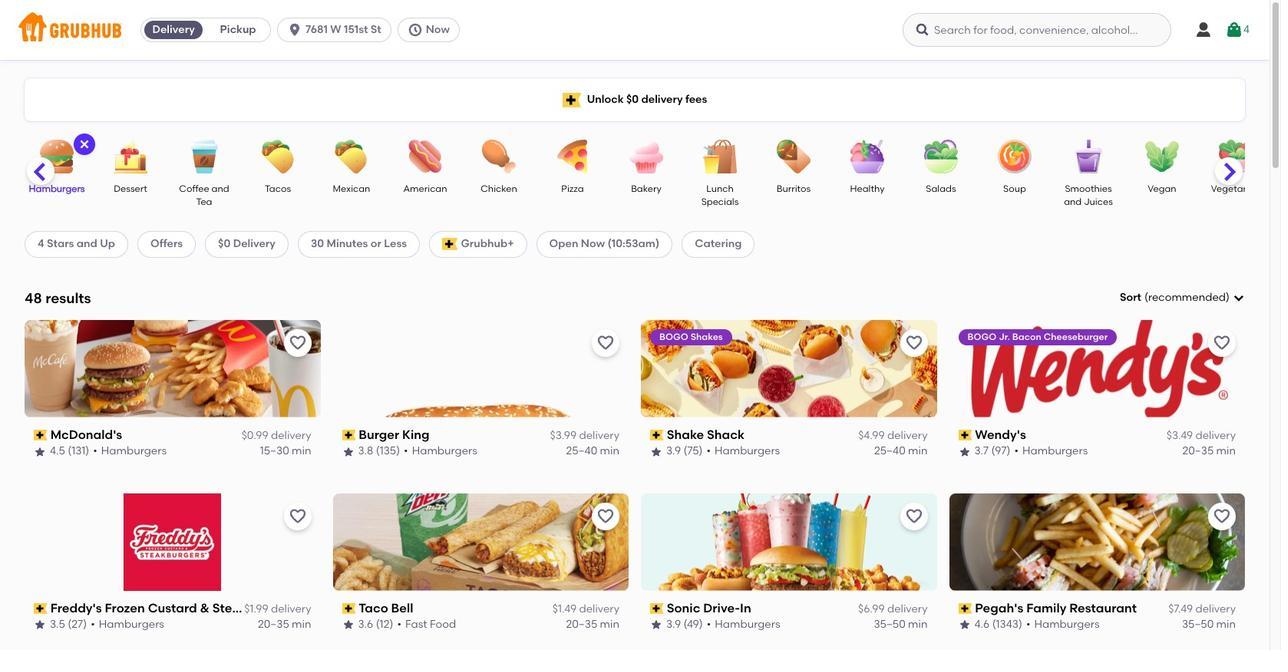 Task type: vqa. For each thing, say whether or not it's contained in the screenshot.


Task type: locate. For each thing, give the bounding box(es) containing it.
151st
[[344, 23, 368, 36]]

1 35–50 min from the left
[[874, 618, 928, 631]]

• hamburgers down mcdonald's
[[93, 445, 167, 458]]

star icon image left 3.9 (75)
[[650, 446, 663, 458]]

now button
[[397, 18, 466, 42]]

3.9
[[666, 445, 681, 458], [666, 618, 681, 631]]

subscription pass image left taco
[[342, 603, 356, 614]]

3.5 (27)
[[50, 618, 87, 631]]

$0 right unlock
[[626, 93, 639, 106]]

taco bell
[[359, 601, 413, 615]]

• right (12)
[[397, 618, 401, 631]]

shake shack
[[667, 427, 745, 442]]

0 vertical spatial 4
[[1244, 23, 1250, 36]]

delivery right $4.99
[[887, 429, 928, 442]]

(1343)
[[992, 618, 1023, 631]]

tea
[[196, 197, 212, 208]]

bogo for wendy's
[[968, 331, 997, 342]]

hamburgers for pegah's family restaurant
[[1034, 618, 1100, 631]]

$1.49
[[553, 603, 577, 616]]

delivery right $1.99
[[271, 603, 311, 616]]

• hamburgers down frozen
[[91, 618, 164, 631]]

min down $4.99 delivery
[[908, 445, 928, 458]]

2 horizontal spatial and
[[1064, 197, 1082, 208]]

1 horizontal spatial subscription pass image
[[650, 603, 664, 614]]

coffee and tea image
[[177, 140, 231, 174]]

4.6
[[975, 618, 990, 631]]

20–35 down $1.99 delivery
[[258, 618, 289, 631]]

• for freddy's frozen custard & steakburgers
[[91, 618, 95, 631]]

(131)
[[68, 445, 89, 458]]

1 vertical spatial 3.9
[[666, 618, 681, 631]]

0 horizontal spatial now
[[426, 23, 450, 36]]

0 vertical spatial grubhub plus flag logo image
[[562, 93, 581, 107]]

1 horizontal spatial svg image
[[1225, 21, 1244, 39]]

3.7 (97)
[[975, 445, 1011, 458]]

svg image
[[1195, 21, 1213, 39], [287, 22, 303, 38], [407, 22, 423, 38], [915, 22, 930, 38], [1233, 292, 1245, 304]]

taco bell logo image
[[333, 493, 629, 591]]

1 vertical spatial grubhub plus flag logo image
[[442, 238, 458, 251]]

hamburgers down pegah's family restaurant
[[1034, 618, 1100, 631]]

pegah's
[[975, 601, 1024, 615]]

0 horizontal spatial 4
[[38, 237, 44, 251]]

4
[[1244, 23, 1250, 36], [38, 237, 44, 251]]

subscription pass image left the wendy's
[[959, 430, 972, 441]]

mcdonald's
[[50, 427, 122, 442]]

specials
[[701, 197, 739, 208]]

• for pegah's family restaurant
[[1026, 618, 1031, 631]]

2 horizontal spatial 20–35
[[1183, 445, 1214, 458]]

subscription pass image left mcdonald's
[[34, 430, 47, 441]]

2 25–40 min from the left
[[874, 445, 928, 458]]

delivery for shake shack
[[887, 429, 928, 442]]

1 horizontal spatial grubhub plus flag logo image
[[562, 93, 581, 107]]

hamburgers down frozen
[[99, 618, 164, 631]]

dessert image
[[104, 140, 157, 174]]

smoothies and juices image
[[1062, 140, 1116, 174]]

$0 delivery
[[218, 237, 276, 251]]

bogo left shakes
[[659, 331, 689, 342]]

star icon image for pegah's family restaurant
[[959, 619, 971, 631]]

star icon image left 3.5
[[34, 619, 46, 631]]

and up tea
[[212, 183, 229, 194]]

0 vertical spatial 3.9
[[666, 445, 681, 458]]

1 horizontal spatial 35–50
[[1182, 618, 1214, 631]]

delivery right $3.49
[[1196, 429, 1236, 442]]

• right (135)
[[404, 445, 408, 458]]

star icon image for shake shack
[[650, 446, 663, 458]]

7681 w 151st st
[[306, 23, 381, 36]]

star icon image for sonic drive-in
[[650, 619, 663, 631]]

1 bogo from the left
[[659, 331, 689, 342]]

0 horizontal spatial bogo
[[659, 331, 689, 342]]

steakburgers
[[213, 601, 294, 615]]

drive-
[[703, 601, 740, 615]]

4.6 (1343)
[[975, 618, 1023, 631]]

subscription pass image
[[34, 603, 47, 614], [650, 603, 664, 614]]

1 vertical spatial $0
[[218, 237, 231, 251]]

1 vertical spatial now
[[581, 237, 605, 251]]

20–35 min
[[1183, 445, 1236, 458], [258, 618, 311, 631], [566, 618, 620, 631]]

0 horizontal spatial 35–50 min
[[874, 618, 928, 631]]

3.9 down sonic
[[666, 618, 681, 631]]

hamburgers for mcdonald's
[[101, 445, 167, 458]]

25–40 min down $3.99 delivery
[[566, 445, 620, 458]]

bakery image
[[620, 140, 673, 174]]

35–50 min down $7.49 delivery
[[1182, 618, 1236, 631]]

subscription pass image left freddy's
[[34, 603, 47, 614]]

save this restaurant button for freddy's frozen custard & steakburgers
[[284, 503, 311, 530]]

delivery right $7.49
[[1196, 603, 1236, 616]]

bogo shakes
[[659, 331, 723, 342]]

$3.99
[[550, 429, 577, 442]]

$0
[[626, 93, 639, 106], [218, 237, 231, 251]]

subscription pass image for taco bell
[[342, 603, 356, 614]]

fast
[[405, 618, 427, 631]]

20–35 min down $1.49 delivery in the bottom left of the page
[[566, 618, 620, 631]]

2 save this restaurant image from the left
[[905, 334, 923, 352]]

subscription pass image for sonic drive-in
[[650, 603, 664, 614]]

save this restaurant image for freddy's frozen custard & steakburgers
[[288, 507, 307, 526]]

35–50 min for sonic drive-in
[[874, 618, 928, 631]]

star icon image for wendy's
[[959, 446, 971, 458]]

1 horizontal spatial 4
[[1244, 23, 1250, 36]]

now
[[426, 23, 450, 36], [581, 237, 605, 251]]

1 horizontal spatial 20–35
[[566, 618, 597, 631]]

1 vertical spatial 4
[[38, 237, 44, 251]]

Search for food, convenience, alcohol... search field
[[903, 13, 1172, 47]]

pickup button
[[206, 18, 270, 42]]

0 horizontal spatial save this restaurant image
[[288, 334, 307, 352]]

4 inside button
[[1244, 23, 1250, 36]]

freddy's frozen custard & steakburgers
[[50, 601, 294, 615]]

coffee and tea
[[179, 183, 229, 208]]

svg image
[[1225, 21, 1244, 39], [78, 138, 91, 150]]

and for coffee and tea
[[212, 183, 229, 194]]

None field
[[1120, 290, 1245, 306]]

and inside smoothies and juices
[[1064, 197, 1082, 208]]

star icon image left 4.6
[[959, 619, 971, 631]]

vegan
[[1148, 183, 1177, 194]]

now right st
[[426, 23, 450, 36]]

0 vertical spatial svg image
[[1225, 21, 1244, 39]]

hamburgers right (97)
[[1023, 445, 1088, 458]]

delivery for wendy's
[[1196, 429, 1236, 442]]

0 horizontal spatial 25–40 min
[[566, 445, 620, 458]]

35–50 down $7.49 delivery
[[1182, 618, 1214, 631]]

delivery down tacos
[[233, 237, 276, 251]]

• fast food
[[397, 618, 456, 631]]

• hamburgers right (97)
[[1015, 445, 1088, 458]]

shake shack logo image
[[641, 320, 937, 417]]

3.9 for shake shack
[[666, 445, 681, 458]]

lunch
[[706, 183, 734, 194]]

star icon image left 4.5
[[34, 446, 46, 458]]

bogo for shake shack
[[659, 331, 689, 342]]

3.6 (12)
[[358, 618, 393, 631]]

unlock
[[587, 93, 624, 106]]

min down the $3.49 delivery at the right
[[1217, 445, 1236, 458]]

subscription pass image
[[34, 430, 47, 441], [342, 430, 356, 441], [650, 430, 664, 441], [959, 430, 972, 441], [342, 603, 356, 614], [959, 603, 972, 614]]

• hamburgers for pegah's family restaurant
[[1026, 618, 1100, 631]]

1 vertical spatial svg image
[[78, 138, 91, 150]]

delivery for burger king
[[579, 429, 620, 442]]

min down $1.49 delivery in the bottom left of the page
[[600, 618, 620, 631]]

20–35
[[1183, 445, 1214, 458], [258, 618, 289, 631], [566, 618, 597, 631]]

3.6
[[358, 618, 373, 631]]

custard
[[148, 601, 197, 615]]

star icon image left "3.9 (49)"
[[650, 619, 663, 631]]

2 25–40 from the left
[[874, 445, 906, 458]]

delivery left the pickup
[[152, 23, 195, 36]]

star icon image left 3.8
[[342, 446, 354, 458]]

hamburgers for sonic drive-in
[[715, 618, 780, 631]]

• for shake shack
[[707, 445, 711, 458]]

25–40 down $3.99 delivery
[[566, 445, 597, 458]]

subscription pass image for wendy's
[[959, 430, 972, 441]]

delivery up 15–30 min
[[271, 429, 311, 442]]

shakes
[[691, 331, 723, 342]]

grubhub plus flag logo image
[[562, 93, 581, 107], [442, 238, 458, 251]]

taco
[[359, 601, 388, 615]]

hamburgers down hamburgers "image"
[[29, 183, 85, 194]]

1 horizontal spatial and
[[212, 183, 229, 194]]

20–35 for freddy's frozen custard & steakburgers
[[258, 618, 289, 631]]

save this restaurant button for mcdonald's
[[284, 329, 311, 357]]

25–40 min for burger king
[[566, 445, 620, 458]]

subscription pass image for mcdonald's
[[34, 430, 47, 441]]

35–50 min down $6.99 delivery
[[874, 618, 928, 631]]

0 vertical spatial $0
[[626, 93, 639, 106]]

48 results
[[25, 289, 91, 307]]

subscription pass image left pegah's
[[959, 603, 972, 614]]

subscription pass image left burger
[[342, 430, 356, 441]]

subscription pass image left shake
[[650, 430, 664, 441]]

• hamburgers
[[93, 445, 167, 458], [404, 445, 477, 458], [707, 445, 780, 458], [1015, 445, 1088, 458], [91, 618, 164, 631], [707, 618, 780, 631], [1026, 618, 1100, 631]]

delivery inside button
[[152, 23, 195, 36]]

1 vertical spatial and
[[1064, 197, 1082, 208]]

burger king logo image
[[333, 320, 629, 417]]

now right "open"
[[581, 237, 605, 251]]

$7.49
[[1169, 603, 1193, 616]]

2 vertical spatial and
[[77, 237, 97, 251]]

bogo left jr.
[[968, 331, 997, 342]]

• right (49)
[[707, 618, 711, 631]]

0 horizontal spatial grubhub plus flag logo image
[[442, 238, 458, 251]]

grubhub plus flag logo image for unlock $0 delivery fees
[[562, 93, 581, 107]]

save this restaurant image for pegah's family restaurant
[[1213, 507, 1231, 526]]

and inside coffee and tea
[[212, 183, 229, 194]]

0 vertical spatial now
[[426, 23, 450, 36]]

food
[[430, 618, 456, 631]]

15–30
[[260, 445, 289, 458]]

2 3.9 from the top
[[666, 618, 681, 631]]

(135)
[[376, 445, 400, 458]]

35–50 down $6.99 delivery
[[874, 618, 906, 631]]

• hamburgers down the in
[[707, 618, 780, 631]]

• right (27)
[[91, 618, 95, 631]]

1 3.9 from the top
[[666, 445, 681, 458]]

grubhub plus flag logo image left "grubhub+"
[[442, 238, 458, 251]]

delivery right $1.49
[[579, 603, 620, 616]]

• hamburgers down pegah's family restaurant
[[1026, 618, 1100, 631]]

(
[[1145, 291, 1148, 304]]

$1.49 delivery
[[553, 603, 620, 616]]

• for sonic drive-in
[[707, 618, 711, 631]]

2 bogo from the left
[[968, 331, 997, 342]]

mexican
[[333, 183, 370, 194]]

soup image
[[988, 140, 1042, 174]]

$0 down coffee and tea
[[218, 237, 231, 251]]

grubhub plus flag logo image left unlock
[[562, 93, 581, 107]]

1 25–40 from the left
[[566, 445, 597, 458]]

save this restaurant image
[[597, 334, 615, 352], [1213, 334, 1231, 352], [288, 507, 307, 526], [597, 507, 615, 526], [905, 507, 923, 526], [1213, 507, 1231, 526]]

star icon image
[[34, 446, 46, 458], [342, 446, 354, 458], [650, 446, 663, 458], [959, 446, 971, 458], [34, 619, 46, 631], [342, 619, 354, 631], [650, 619, 663, 631], [959, 619, 971, 631]]

smoothies
[[1065, 183, 1112, 194]]

3.8 (135)
[[358, 445, 400, 458]]

hamburgers down mcdonald's
[[101, 445, 167, 458]]

sonic drive-in
[[667, 601, 751, 615]]

2 subscription pass image from the left
[[650, 603, 664, 614]]

1 horizontal spatial $0
[[626, 93, 639, 106]]

0 horizontal spatial 20–35
[[258, 618, 289, 631]]

2 horizontal spatial 20–35 min
[[1183, 445, 1236, 458]]

and left "up" on the left top of page
[[77, 237, 97, 251]]

20–35 down $1.49 delivery in the bottom left of the page
[[566, 618, 597, 631]]

35–50
[[874, 618, 906, 631], [1182, 618, 1214, 631]]

25–40
[[566, 445, 597, 458], [874, 445, 906, 458]]

• for mcdonald's
[[93, 445, 97, 458]]

bacon
[[1013, 331, 1042, 342]]

coffee
[[179, 183, 209, 194]]

1 horizontal spatial 35–50 min
[[1182, 618, 1236, 631]]

hamburgers down the king
[[412, 445, 477, 458]]

20–35 for wendy's
[[1183, 445, 1214, 458]]

1 horizontal spatial delivery
[[233, 237, 276, 251]]

catering
[[695, 237, 742, 251]]

grubhub plus flag logo image for grubhub+
[[442, 238, 458, 251]]

1 save this restaurant image from the left
[[288, 334, 307, 352]]

$1.99
[[244, 603, 268, 616]]

1 35–50 from the left
[[874, 618, 906, 631]]

0 horizontal spatial delivery
[[152, 23, 195, 36]]

20–35 down the $3.49 delivery at the right
[[1183, 445, 1214, 458]]

1 subscription pass image from the left
[[34, 603, 47, 614]]

• hamburgers down the king
[[404, 445, 477, 458]]

min down $7.49 delivery
[[1217, 618, 1236, 631]]

• hamburgers down shack
[[707, 445, 780, 458]]

save this restaurant image for sonic drive-in
[[905, 507, 923, 526]]

25–40 for burger king
[[566, 445, 597, 458]]

20–35 min down $1.99 delivery
[[258, 618, 311, 631]]

delivery for taco bell
[[579, 603, 620, 616]]

delivery for freddy's frozen custard & steakburgers
[[271, 603, 311, 616]]

save this restaurant button for sonic drive-in
[[900, 503, 928, 530]]

min down $6.99 delivery
[[908, 618, 928, 631]]

25–40 down $4.99 delivery
[[874, 445, 906, 458]]

0 vertical spatial delivery
[[152, 23, 195, 36]]

min down $1.99 delivery
[[292, 618, 311, 631]]

star icon image left 3.7
[[959, 446, 971, 458]]

4 stars and up
[[38, 237, 115, 251]]

juices
[[1084, 197, 1113, 208]]

3.9 left (75)
[[666, 445, 681, 458]]

hamburgers for shake shack
[[715, 445, 780, 458]]

hamburgers
[[29, 183, 85, 194], [101, 445, 167, 458], [412, 445, 477, 458], [715, 445, 780, 458], [1023, 445, 1088, 458], [99, 618, 164, 631], [715, 618, 780, 631], [1034, 618, 1100, 631]]

25–40 min down $4.99 delivery
[[874, 445, 928, 458]]

0 horizontal spatial subscription pass image
[[34, 603, 47, 614]]

1 horizontal spatial 20–35 min
[[566, 618, 620, 631]]

min right "15–30"
[[292, 445, 311, 458]]

hamburgers down shack
[[715, 445, 780, 458]]

0 horizontal spatial 35–50
[[874, 618, 906, 631]]

0 horizontal spatial 20–35 min
[[258, 618, 311, 631]]

1 horizontal spatial 25–40 min
[[874, 445, 928, 458]]

jr.
[[999, 331, 1010, 342]]

recommended
[[1148, 291, 1226, 304]]

4.5 (131)
[[50, 445, 89, 458]]

1 horizontal spatial bogo
[[968, 331, 997, 342]]

save this restaurant button for burger king
[[592, 329, 620, 357]]

(12)
[[376, 618, 393, 631]]

less
[[384, 237, 407, 251]]

pickup
[[220, 23, 256, 36]]

lunch specials image
[[693, 140, 747, 174]]

hamburgers down the in
[[715, 618, 780, 631]]

delivery button
[[141, 18, 206, 42]]

stars
[[47, 237, 74, 251]]

1 horizontal spatial save this restaurant image
[[905, 334, 923, 352]]

• right (75)
[[707, 445, 711, 458]]

1 horizontal spatial 25–40
[[874, 445, 906, 458]]

w
[[330, 23, 341, 36]]

20–35 min down the $3.49 delivery at the right
[[1183, 445, 1236, 458]]

• right (1343)
[[1026, 618, 1031, 631]]

0 horizontal spatial 25–40
[[566, 445, 597, 458]]

2 35–50 from the left
[[1182, 618, 1214, 631]]

healthy image
[[841, 140, 894, 174]]

delivery right $6.99
[[887, 603, 928, 616]]

star icon image left 3.6 at the left bottom
[[342, 619, 354, 631]]

bogo
[[659, 331, 689, 342], [968, 331, 997, 342]]

3.9 (75)
[[666, 445, 703, 458]]

20–35 for taco bell
[[566, 618, 597, 631]]

• hamburgers for freddy's frozen custard & steakburgers
[[91, 618, 164, 631]]

subscription pass image left sonic
[[650, 603, 664, 614]]

1 25–40 min from the left
[[566, 445, 620, 458]]

• right (131)
[[93, 445, 97, 458]]

subscription pass image for burger king
[[342, 430, 356, 441]]

&
[[200, 601, 210, 615]]

2 35–50 min from the left
[[1182, 618, 1236, 631]]

save this restaurant button for pegah's family restaurant
[[1208, 503, 1236, 530]]

delivery right $3.99
[[579, 429, 620, 442]]

save this restaurant image
[[288, 334, 307, 352], [905, 334, 923, 352]]

and down smoothies
[[1064, 197, 1082, 208]]

subscription pass image for shake shack
[[650, 430, 664, 441]]

• right (97)
[[1015, 445, 1019, 458]]

0 vertical spatial and
[[212, 183, 229, 194]]

and for smoothies and juices
[[1064, 197, 1082, 208]]

min down $3.99 delivery
[[600, 445, 620, 458]]



Task type: describe. For each thing, give the bounding box(es) containing it.
(97)
[[991, 445, 1011, 458]]

american
[[403, 183, 447, 194]]

• hamburgers for sonic drive-in
[[707, 618, 780, 631]]

$3.99 delivery
[[550, 429, 620, 442]]

offers
[[151, 237, 183, 251]]

mexican image
[[325, 140, 378, 174]]

proceed to checkout button
[[1036, 356, 1242, 384]]

minutes
[[327, 237, 368, 251]]

1 horizontal spatial now
[[581, 237, 605, 251]]

open now (10:53am)
[[549, 237, 660, 251]]

20–35 min for freddy's frozen custard & steakburgers
[[258, 618, 311, 631]]

vegetarian
[[1211, 183, 1261, 194]]

star icon image for taco bell
[[342, 619, 354, 631]]

pizza
[[561, 183, 584, 194]]

svg image inside 4 button
[[1225, 21, 1244, 39]]

hamburgers for wendy's
[[1023, 445, 1088, 458]]

save this restaurant image for burger king
[[597, 334, 615, 352]]

7681 w 151st st button
[[277, 18, 397, 42]]

restaurant
[[1070, 601, 1137, 615]]

$1.99 delivery
[[244, 603, 311, 616]]

hamburgers image
[[30, 140, 84, 174]]

• for wendy's
[[1015, 445, 1019, 458]]

smoothies and juices
[[1064, 183, 1113, 208]]

to
[[1130, 363, 1141, 376]]

• for taco bell
[[397, 618, 401, 631]]

salads image
[[914, 140, 968, 174]]

freddy's frozen custard & steakburgers logo image
[[124, 493, 221, 591]]

pegah's family restaurant logo image
[[949, 493, 1245, 591]]

$3.49 delivery
[[1167, 429, 1236, 442]]

0 horizontal spatial and
[[77, 237, 97, 251]]

hamburgers for burger king
[[412, 445, 477, 458]]

bakery
[[631, 183, 662, 194]]

• for burger king
[[404, 445, 408, 458]]

shake
[[667, 427, 704, 442]]

min for pegah's family restaurant
[[1217, 618, 1236, 631]]

• hamburgers for burger king
[[404, 445, 477, 458]]

shack
[[707, 427, 745, 442]]

min for wendy's
[[1217, 445, 1236, 458]]

$0.99 delivery
[[242, 429, 311, 442]]

min for freddy's frozen custard & steakburgers
[[292, 618, 311, 631]]

min for shake shack
[[908, 445, 928, 458]]

$6.99 delivery
[[858, 603, 928, 616]]

st
[[371, 23, 381, 36]]

0 horizontal spatial $0
[[218, 237, 231, 251]]

freddy's
[[50, 601, 102, 615]]

4 for 4 stars and up
[[38, 237, 44, 251]]

family
[[1027, 601, 1067, 615]]

delivery for pegah's family restaurant
[[1196, 603, 1236, 616]]

burger
[[359, 427, 399, 442]]

in
[[740, 601, 751, 615]]

(75)
[[684, 445, 703, 458]]

(49)
[[684, 618, 703, 631]]

0 horizontal spatial svg image
[[78, 138, 91, 150]]

25–40 for shake shack
[[874, 445, 906, 458]]

healthy
[[850, 183, 885, 194]]

mcdonald's logo image
[[25, 320, 321, 417]]

3.7
[[975, 445, 989, 458]]

star icon image for burger king
[[342, 446, 354, 458]]

star icon image for freddy's frozen custard & steakburgers
[[34, 619, 46, 631]]

$7.49 delivery
[[1169, 603, 1236, 616]]

soup
[[1004, 183, 1026, 194]]

chicken
[[481, 183, 517, 194]]

sonic drive-in logo image
[[641, 493, 937, 591]]

wendy's logo image
[[949, 320, 1245, 417]]

bogo jr. bacon cheeseburger
[[968, 331, 1108, 342]]

proceed
[[1084, 363, 1128, 376]]

frozen
[[105, 601, 145, 615]]

king
[[402, 427, 430, 442]]

3.8
[[358, 445, 373, 458]]

4 button
[[1225, 16, 1250, 44]]

35–50 min for pegah's family restaurant
[[1182, 618, 1236, 631]]

svg image inside now button
[[407, 22, 423, 38]]

none field containing sort
[[1120, 290, 1245, 306]]

sort
[[1120, 291, 1142, 304]]

(27)
[[68, 618, 87, 631]]

now inside button
[[426, 23, 450, 36]]

pegah's family restaurant
[[975, 601, 1137, 615]]

$4.99 delivery
[[858, 429, 928, 442]]

save this restaurant image for taco bell
[[597, 507, 615, 526]]

35–50 for pegah's family restaurant
[[1182, 618, 1214, 631]]

)
[[1226, 291, 1230, 304]]

open
[[549, 237, 578, 251]]

vegan image
[[1135, 140, 1189, 174]]

$4.99
[[858, 429, 885, 442]]

3.9 for sonic drive-in
[[666, 618, 681, 631]]

vegetarian image
[[1209, 140, 1263, 174]]

lunch specials
[[701, 183, 739, 208]]

salads
[[926, 183, 956, 194]]

dessert
[[114, 183, 147, 194]]

30
[[311, 237, 324, 251]]

4 for 4
[[1244, 23, 1250, 36]]

cheeseburger
[[1044, 331, 1108, 342]]

min for taco bell
[[600, 618, 620, 631]]

min for sonic drive-in
[[908, 618, 928, 631]]

subscription pass image for freddy's frozen custard & steakburgers
[[34, 603, 47, 614]]

1 vertical spatial delivery
[[233, 237, 276, 251]]

3.9 (49)
[[666, 618, 703, 631]]

grubhub+
[[461, 237, 514, 251]]

min for mcdonald's
[[292, 445, 311, 458]]

35–50 for sonic drive-in
[[874, 618, 906, 631]]

svg image inside 7681 w 151st st button
[[287, 22, 303, 38]]

save this restaurant button for taco bell
[[592, 503, 620, 530]]

$3.49
[[1167, 429, 1193, 442]]

hamburgers for freddy's frozen custard & steakburgers
[[99, 618, 164, 631]]

wendy's
[[975, 427, 1026, 442]]

chicken image
[[472, 140, 526, 174]]

checkout
[[1144, 363, 1195, 376]]

delivery for mcdonald's
[[271, 429, 311, 442]]

20–35 min for taco bell
[[566, 618, 620, 631]]

burritos image
[[767, 140, 821, 174]]

4.5
[[50, 445, 65, 458]]

american image
[[398, 140, 452, 174]]

tacos image
[[251, 140, 305, 174]]

subscription pass image for pegah's family restaurant
[[959, 603, 972, 614]]

tacos
[[265, 183, 291, 194]]

(10:53am)
[[608, 237, 660, 251]]

results
[[45, 289, 91, 307]]

star icon image for mcdonald's
[[34, 446, 46, 458]]

• hamburgers for mcdonald's
[[93, 445, 167, 458]]

$6.99
[[858, 603, 885, 616]]

20–35 min for wendy's
[[1183, 445, 1236, 458]]

sonic
[[667, 601, 700, 615]]

• hamburgers for wendy's
[[1015, 445, 1088, 458]]

fees
[[686, 93, 707, 106]]

pizza image
[[546, 140, 600, 174]]

min for burger king
[[600, 445, 620, 458]]

25–40 min for shake shack
[[874, 445, 928, 458]]

• hamburgers for shake shack
[[707, 445, 780, 458]]

main navigation navigation
[[0, 0, 1270, 60]]

delivery for sonic drive-in
[[887, 603, 928, 616]]

delivery left fees
[[641, 93, 683, 106]]

3.5
[[50, 618, 65, 631]]



